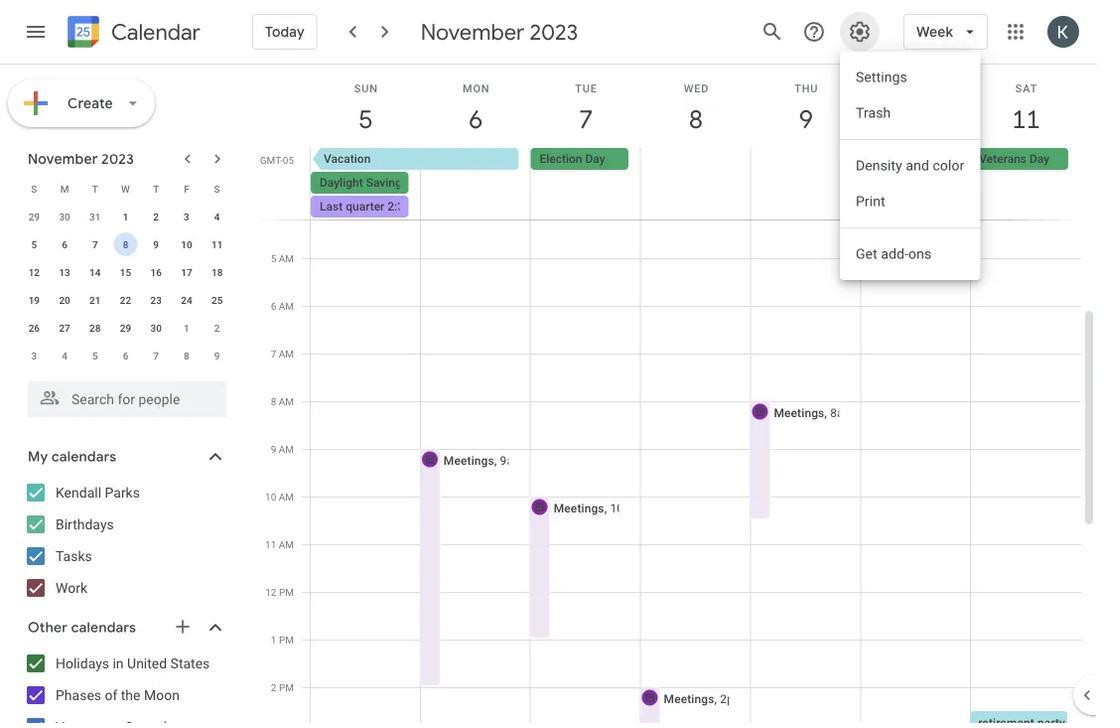 Task type: describe. For each thing, give the bounding box(es) containing it.
7 up 8 am
[[271, 348, 276, 360]]

24 element
[[175, 288, 199, 312]]

settings
[[856, 69, 908, 85]]

9 inside thu 9
[[798, 103, 812, 136]]

election day
[[540, 152, 606, 166]]

9 up 10 am
[[271, 443, 276, 455]]

day for veterans day
[[1030, 152, 1050, 166]]

11 am
[[265, 538, 294, 550]]

1 t from the left
[[92, 183, 98, 195]]

time
[[405, 176, 432, 190]]

october 29 element
[[22, 205, 46, 229]]

row containing 3
[[19, 342, 232, 370]]

united
[[127, 655, 167, 672]]

7 link
[[563, 96, 609, 142]]

0 horizontal spatial 1
[[123, 211, 128, 223]]

12 element
[[22, 260, 46, 284]]

w
[[121, 183, 130, 195]]

settings menu menu
[[841, 52, 981, 280]]

thu
[[795, 82, 819, 94]]

daylight saving time ends last quarter 2:37am
[[320, 176, 461, 214]]

18
[[212, 266, 223, 278]]

ends
[[435, 176, 461, 190]]

other calendars
[[28, 619, 136, 637]]

main drawer image
[[24, 20, 48, 44]]

16
[[151, 266, 162, 278]]

election day button
[[531, 148, 629, 170]]

veterans day (substitute) button
[[861, 148, 1005, 170]]

gmt-
[[260, 154, 283, 166]]

f
[[184, 183, 189, 195]]

december 1 element
[[175, 316, 199, 340]]

31
[[90, 211, 101, 223]]

phases
[[56, 687, 101, 703]]

calendars for my calendars
[[52, 448, 117, 466]]

sun
[[354, 82, 378, 94]]

2 t from the left
[[153, 183, 159, 195]]

5 up 12 element
[[31, 238, 37, 250]]

10 for 10
[[181, 238, 192, 250]]

5 link
[[343, 96, 389, 142]]

december 9 element
[[205, 344, 229, 368]]

9 link
[[784, 96, 829, 142]]

24
[[181, 294, 192, 306]]

gmt-05
[[260, 154, 294, 166]]

0 vertical spatial november 2023
[[421, 18, 579, 46]]

20 element
[[53, 288, 77, 312]]

settings menu image
[[849, 20, 872, 44]]

25
[[212, 294, 223, 306]]

2 horizontal spatial 11
[[1011, 103, 1040, 136]]

print
[[856, 193, 886, 210]]

in
[[113, 655, 124, 672]]

moon
[[144, 687, 180, 703]]

1 s from the left
[[31, 183, 37, 195]]

december 7 element
[[144, 344, 168, 368]]

05
[[283, 154, 294, 166]]

5 am
[[271, 252, 294, 264]]

am for 9 am
[[279, 443, 294, 455]]

5 inside the sun 5
[[358, 103, 372, 136]]

last
[[320, 200, 343, 214]]

saving
[[366, 176, 402, 190]]

8 am
[[271, 395, 294, 407]]

october 31 element
[[83, 205, 107, 229]]

7 am
[[271, 348, 294, 360]]

3 inside 'element'
[[31, 350, 37, 362]]

row containing 12
[[19, 258, 232, 286]]

cell containing vacation
[[310, 148, 531, 220]]

8 cell
[[110, 230, 141, 258]]

9 am
[[271, 443, 294, 455]]

0 horizontal spatial 2023
[[101, 150, 134, 168]]

row containing 19
[[19, 286, 232, 314]]

8 link
[[674, 96, 719, 142]]

birthdays
[[56, 516, 114, 533]]

13 element
[[53, 260, 77, 284]]

21
[[90, 294, 101, 306]]

Search for people text field
[[40, 382, 215, 417]]

december 4 element
[[53, 344, 77, 368]]

sat
[[1016, 82, 1038, 94]]

row group containing 29
[[19, 203, 232, 370]]

parks
[[105, 484, 140, 501]]

mon 6
[[463, 82, 490, 136]]

december 2 element
[[205, 316, 229, 340]]

sun 5
[[354, 82, 378, 136]]

6 up 13 element
[[62, 238, 67, 250]]

color
[[933, 157, 965, 174]]

grid containing 5
[[254, 20, 1098, 723]]

1 horizontal spatial 2023
[[530, 18, 579, 46]]

veterans day (substitute)
[[870, 152, 1005, 166]]

23 element
[[144, 288, 168, 312]]

7 up 14 element
[[92, 238, 98, 250]]

row containing s
[[19, 175, 232, 203]]

2 for 2 pm
[[271, 682, 277, 693]]

add-
[[882, 246, 909, 262]]

10 for 10 am
[[265, 491, 276, 503]]

1 pm
[[271, 634, 294, 646]]

my calendars list
[[4, 477, 246, 604]]

pm for 2 pm
[[279, 682, 294, 693]]

of
[[105, 687, 118, 703]]

14
[[90, 266, 101, 278]]

m
[[60, 183, 69, 195]]

19
[[28, 294, 40, 306]]

daylight saving time ends button
[[311, 172, 461, 194]]

my calendars
[[28, 448, 117, 466]]

veterans day
[[980, 152, 1050, 166]]

week
[[917, 23, 954, 41]]

today button
[[252, 8, 318, 56]]

quarter
[[346, 200, 385, 214]]

create
[[68, 94, 113, 112]]

sat 11
[[1011, 82, 1040, 136]]

day for election day
[[586, 152, 606, 166]]

tue 7
[[576, 82, 598, 136]]

december 8 element
[[175, 344, 199, 368]]

11 for 11 am
[[265, 538, 276, 550]]

25 element
[[205, 288, 229, 312]]

12 for 12
[[28, 266, 40, 278]]

15 element
[[114, 260, 138, 284]]

the
[[121, 687, 141, 703]]

8 up 9 am on the bottom
[[271, 395, 276, 407]]

calendars for other calendars
[[71, 619, 136, 637]]

vacation button
[[310, 148, 519, 170]]

and
[[907, 157, 930, 174]]

am for 5 am
[[279, 252, 294, 264]]

trash
[[856, 105, 892, 121]]

mon
[[463, 82, 490, 94]]

11 element
[[205, 232, 229, 256]]

(substitute)
[[943, 152, 1005, 166]]

other
[[28, 619, 68, 637]]

26
[[28, 322, 40, 334]]

other calendars button
[[4, 612, 246, 644]]

20
[[59, 294, 70, 306]]

support image
[[803, 20, 827, 44]]

get add-ons
[[856, 246, 932, 262]]

holidays in united states
[[56, 655, 210, 672]]

december 5 element
[[83, 344, 107, 368]]

thu 9
[[795, 82, 819, 136]]

27
[[59, 322, 70, 334]]

30 for october 30 element
[[59, 211, 70, 223]]

0 horizontal spatial 2
[[153, 211, 159, 223]]



Task type: vqa. For each thing, say whether or not it's contained in the screenshot.
the bottommost 2
yes



Task type: locate. For each thing, give the bounding box(es) containing it.
10 up 17
[[181, 238, 192, 250]]

16 element
[[144, 260, 168, 284]]

5
[[358, 103, 372, 136], [31, 238, 37, 250], [271, 252, 276, 264], [92, 350, 98, 362]]

3 up "10" element
[[184, 211, 190, 223]]

today
[[265, 23, 305, 41]]

row containing 26
[[19, 314, 232, 342]]

am
[[279, 252, 294, 264], [279, 300, 294, 312], [279, 348, 294, 360], [279, 395, 294, 407], [279, 443, 294, 455], [279, 491, 294, 503], [279, 538, 294, 550]]

2 horizontal spatial day
[[1030, 152, 1050, 166]]

1 horizontal spatial 30
[[151, 322, 162, 334]]

28
[[90, 322, 101, 334]]

row containing meetings
[[302, 20, 1082, 723]]

1 horizontal spatial 1
[[184, 322, 190, 334]]

6
[[468, 103, 482, 136], [62, 238, 67, 250], [271, 300, 276, 312], [123, 350, 128, 362]]

2:37am
[[388, 200, 428, 214]]

10 inside row
[[181, 238, 192, 250]]

pm
[[279, 586, 294, 598], [279, 634, 294, 646], [279, 682, 294, 693]]

tasks
[[56, 548, 92, 564]]

0 horizontal spatial 30
[[59, 211, 70, 223]]

1 vertical spatial 10
[[265, 491, 276, 503]]

4 am from the top
[[279, 395, 294, 407]]

7 down "tue"
[[578, 103, 592, 136]]

1 vertical spatial 29
[[120, 322, 131, 334]]

9 down thu
[[798, 103, 812, 136]]

29 for 29 "element"
[[120, 322, 131, 334]]

0 vertical spatial calendars
[[52, 448, 117, 466]]

grid
[[254, 20, 1098, 723]]

day for veterans day (substitute)
[[920, 152, 940, 166]]

1 up the 8 cell
[[123, 211, 128, 223]]

29 inside "element"
[[120, 322, 131, 334]]

day
[[586, 152, 606, 166], [920, 152, 940, 166], [1030, 152, 1050, 166]]

11 inside row group
[[212, 238, 223, 250]]

0 vertical spatial 1
[[123, 211, 128, 223]]

0 horizontal spatial veterans
[[870, 152, 917, 166]]

7 inside tue 7
[[578, 103, 592, 136]]

23
[[151, 294, 162, 306]]

november 2023 up 'm'
[[28, 150, 134, 168]]

1
[[123, 211, 128, 223], [184, 322, 190, 334], [271, 634, 277, 646]]

0 horizontal spatial 3
[[31, 350, 37, 362]]

2 day from the left
[[920, 152, 940, 166]]

november up mon on the top left
[[421, 18, 525, 46]]

0 horizontal spatial november 2023
[[28, 150, 134, 168]]

am up 6 am
[[279, 252, 294, 264]]

1 horizontal spatial t
[[153, 183, 159, 195]]

12
[[28, 266, 40, 278], [266, 586, 277, 598]]

2 vertical spatial pm
[[279, 682, 294, 693]]

1 vertical spatial 30
[[151, 322, 162, 334]]

am for 11 am
[[279, 538, 294, 550]]

work
[[56, 580, 87, 596]]

veterans for veterans day
[[980, 152, 1027, 166]]

0 horizontal spatial day
[[586, 152, 606, 166]]

1 for 1 pm
[[271, 634, 277, 646]]

s
[[31, 183, 37, 195], [214, 183, 220, 195]]

30 element
[[144, 316, 168, 340]]

am up 9 am on the bottom
[[279, 395, 294, 407]]

week button
[[904, 8, 989, 56]]

15
[[120, 266, 131, 278]]

november 2023 up mon on the top left
[[421, 18, 579, 46]]

calendar
[[111, 18, 201, 46]]

10 element
[[175, 232, 199, 256]]

0 vertical spatial 10
[[181, 238, 192, 250]]

1 for december 1 element
[[184, 322, 190, 334]]

2 veterans from the left
[[980, 152, 1027, 166]]

27 element
[[53, 316, 77, 340]]

t left the f
[[153, 183, 159, 195]]

7 inside december 7 element
[[153, 350, 159, 362]]

december 3 element
[[22, 344, 46, 368]]

30 down 'm'
[[59, 211, 70, 223]]

states
[[170, 655, 210, 672]]

am up 12 pm
[[279, 538, 294, 550]]

1 horizontal spatial 12
[[266, 586, 277, 598]]

2 down 1 pm
[[271, 682, 277, 693]]

1 horizontal spatial s
[[214, 183, 220, 195]]

0 horizontal spatial 12
[[28, 266, 40, 278]]

4 down 27 element
[[62, 350, 67, 362]]

6 down mon on the top left
[[468, 103, 482, 136]]

11 down 'sat'
[[1011, 103, 1040, 136]]

1 vertical spatial pm
[[279, 634, 294, 646]]

12 pm
[[266, 586, 294, 598]]

my calendars button
[[4, 441, 246, 473]]

10 am
[[265, 491, 294, 503]]

6 down 5 am
[[271, 300, 276, 312]]

1 vertical spatial 4
[[62, 350, 67, 362]]

november up 'm'
[[28, 150, 98, 168]]

0 horizontal spatial november
[[28, 150, 98, 168]]

2 vertical spatial 2
[[271, 682, 277, 693]]

1 inside december 1 element
[[184, 322, 190, 334]]

0 vertical spatial november
[[421, 18, 525, 46]]

cell
[[311, 20, 421, 723], [419, 20, 531, 723], [529, 20, 641, 723], [639, 20, 752, 723], [750, 20, 862, 723], [862, 20, 972, 723], [971, 20, 1082, 723], [310, 148, 531, 220], [421, 148, 531, 220], [641, 148, 751, 220], [751, 148, 861, 220]]

am up 7 am at top left
[[279, 300, 294, 312]]

wed 8
[[684, 82, 710, 136]]

8 down wed
[[688, 103, 702, 136]]

3 down 26 'element'
[[31, 350, 37, 362]]

4 up 11 element
[[214, 211, 220, 223]]

1 vertical spatial november
[[28, 150, 98, 168]]

phases of the moon
[[56, 687, 180, 703]]

5 down 28 element
[[92, 350, 98, 362]]

december 6 element
[[114, 344, 138, 368]]

0 vertical spatial 2023
[[530, 18, 579, 46]]

13
[[59, 266, 70, 278]]

3 pm from the top
[[279, 682, 294, 693]]

2 pm
[[271, 682, 294, 693]]

29 for october 29 element
[[28, 211, 40, 223]]

0 vertical spatial 3
[[184, 211, 190, 223]]

add other calendars image
[[173, 617, 193, 637]]

26 element
[[22, 316, 46, 340]]

0 vertical spatial 12
[[28, 266, 40, 278]]

am for 8 am
[[279, 395, 294, 407]]

5 up 6 am
[[271, 252, 276, 264]]

28 element
[[83, 316, 107, 340]]

1 horizontal spatial 3
[[184, 211, 190, 223]]

10
[[181, 238, 192, 250], [265, 491, 276, 503]]

3 am from the top
[[279, 348, 294, 360]]

holidays
[[56, 655, 109, 672]]

0 vertical spatial 4
[[214, 211, 220, 223]]

row
[[302, 20, 1082, 723], [302, 148, 1098, 220], [19, 175, 232, 203], [19, 203, 232, 230], [19, 230, 232, 258], [19, 258, 232, 286], [19, 286, 232, 314], [19, 314, 232, 342], [19, 342, 232, 370]]

1 vertical spatial 12
[[266, 586, 277, 598]]

1 horizontal spatial 10
[[265, 491, 276, 503]]

8 up 15 element
[[123, 238, 128, 250]]

1 veterans from the left
[[870, 152, 917, 166]]

vacation
[[324, 152, 371, 166]]

11 up 18
[[212, 238, 223, 250]]

2023 up w
[[101, 150, 134, 168]]

row containing vacation
[[302, 148, 1098, 220]]

november 2023
[[421, 18, 579, 46], [28, 150, 134, 168]]

7 am from the top
[[279, 538, 294, 550]]

other calendars list
[[4, 648, 246, 723]]

daylight
[[320, 176, 363, 190]]

2 vertical spatial 1
[[271, 634, 277, 646]]

kendall parks
[[56, 484, 140, 501]]

meetings ,
[[774, 406, 831, 420], [444, 454, 500, 467], [554, 501, 610, 515], [664, 692, 721, 706]]

1 day from the left
[[586, 152, 606, 166]]

pm for 12 pm
[[279, 586, 294, 598]]

1 horizontal spatial 11
[[265, 538, 276, 550]]

veterans for veterans day (substitute)
[[870, 152, 917, 166]]

2023
[[530, 18, 579, 46], [101, 150, 134, 168]]

0 vertical spatial 30
[[59, 211, 70, 223]]

9 down december 2 element
[[214, 350, 220, 362]]

calendars up in at the left bottom of the page
[[71, 619, 136, 637]]

14 element
[[83, 260, 107, 284]]

6 link
[[453, 96, 499, 142]]

22 element
[[114, 288, 138, 312]]

0 horizontal spatial 4
[[62, 350, 67, 362]]

1 horizontal spatial 29
[[120, 322, 131, 334]]

1 horizontal spatial 2
[[214, 322, 220, 334]]

2023 up "tue"
[[530, 18, 579, 46]]

pm for 1 pm
[[279, 634, 294, 646]]

5 down sun
[[358, 103, 372, 136]]

29 element
[[114, 316, 138, 340]]

9 up 16 element
[[153, 238, 159, 250]]

1 horizontal spatial day
[[920, 152, 940, 166]]

11 for 11 element
[[212, 238, 223, 250]]

10 inside grid
[[265, 491, 276, 503]]

election
[[540, 152, 583, 166]]

row containing 5
[[19, 230, 232, 258]]

8 inside cell
[[123, 238, 128, 250]]

11 down 10 am
[[265, 538, 276, 550]]

0 vertical spatial 2
[[153, 211, 159, 223]]

2 vertical spatial 11
[[265, 538, 276, 550]]

8 inside wed 8
[[688, 103, 702, 136]]

7
[[578, 103, 592, 136], [92, 238, 98, 250], [271, 348, 276, 360], [153, 350, 159, 362]]

1 inside grid
[[271, 634, 277, 646]]

am for 10 am
[[279, 491, 294, 503]]

november
[[421, 18, 525, 46], [28, 150, 98, 168]]

t up october 31 element
[[92, 183, 98, 195]]

7 down 30 element
[[153, 350, 159, 362]]

kendall
[[56, 484, 101, 501]]

create button
[[8, 79, 155, 127]]

am for 6 am
[[279, 300, 294, 312]]

am for 7 am
[[279, 348, 294, 360]]

november 2023 grid
[[19, 175, 232, 370]]

17
[[181, 266, 192, 278]]

row group
[[19, 203, 232, 370]]

last quarter 2:37am button
[[311, 196, 428, 218]]

6 inside 'mon 6'
[[468, 103, 482, 136]]

0 vertical spatial 11
[[1011, 103, 1040, 136]]

None search field
[[0, 374, 246, 417]]

veterans inside veterans day button
[[980, 152, 1027, 166]]

am down 9 am on the bottom
[[279, 491, 294, 503]]

1 vertical spatial 3
[[31, 350, 37, 362]]

10 up 11 am
[[265, 491, 276, 503]]

21 element
[[83, 288, 107, 312]]

day inside button
[[586, 152, 606, 166]]

12 down 11 am
[[266, 586, 277, 598]]

30
[[59, 211, 70, 223], [151, 322, 162, 334]]

12 for 12 pm
[[266, 586, 277, 598]]

s right the f
[[214, 183, 220, 195]]

6 am from the top
[[279, 491, 294, 503]]

t
[[92, 183, 98, 195], [153, 183, 159, 195]]

row inside grid
[[302, 148, 1098, 220]]

my
[[28, 448, 48, 466]]

calendar element
[[64, 12, 201, 56]]

density
[[856, 157, 903, 174]]

5 am from the top
[[279, 443, 294, 455]]

29 left october 30 element
[[28, 211, 40, 223]]

2 horizontal spatial 2
[[271, 682, 277, 693]]

12 inside grid
[[266, 586, 277, 598]]

1 am from the top
[[279, 252, 294, 264]]

2 am from the top
[[279, 300, 294, 312]]

s up october 29 element
[[31, 183, 37, 195]]

row containing 29
[[19, 203, 232, 230]]

2 for december 2 element
[[214, 322, 220, 334]]

2
[[153, 211, 159, 223], [214, 322, 220, 334], [271, 682, 277, 693]]

1 vertical spatial 11
[[212, 238, 223, 250]]

2 up 16 element
[[153, 211, 159, 223]]

,
[[825, 406, 828, 420], [495, 454, 497, 467], [605, 501, 607, 515], [715, 692, 718, 706]]

pm up 1 pm
[[279, 586, 294, 598]]

0 vertical spatial 29
[[28, 211, 40, 223]]

0 horizontal spatial 29
[[28, 211, 40, 223]]

calendars up kendall
[[52, 448, 117, 466]]

pm down 1 pm
[[279, 682, 294, 693]]

1 horizontal spatial 4
[[214, 211, 220, 223]]

2 pm from the top
[[279, 634, 294, 646]]

29 down the 22
[[120, 322, 131, 334]]

get
[[856, 246, 878, 262]]

pm up 2 pm
[[279, 634, 294, 646]]

1 horizontal spatial veterans
[[980, 152, 1027, 166]]

veterans inside button
[[870, 152, 917, 166]]

1 vertical spatial 2
[[214, 322, 220, 334]]

6 down 29 "element"
[[123, 350, 128, 362]]

day inside button
[[1030, 152, 1050, 166]]

veterans day button
[[971, 148, 1069, 170]]

1 pm from the top
[[279, 586, 294, 598]]

19 element
[[22, 288, 46, 312]]

30 down 23
[[151, 322, 162, 334]]

october 30 element
[[53, 205, 77, 229]]

2 s from the left
[[214, 183, 220, 195]]

1 vertical spatial calendars
[[71, 619, 136, 637]]

0 horizontal spatial 11
[[212, 238, 223, 250]]

2 down 25 element
[[214, 322, 220, 334]]

1 down 12 pm
[[271, 634, 277, 646]]

3 day from the left
[[1030, 152, 1050, 166]]

17 element
[[175, 260, 199, 284]]

1 horizontal spatial november
[[421, 18, 525, 46]]

30 for 30 element
[[151, 322, 162, 334]]

day inside button
[[920, 152, 940, 166]]

11
[[1011, 103, 1040, 136], [212, 238, 223, 250], [265, 538, 276, 550]]

1 vertical spatial 1
[[184, 322, 190, 334]]

am up 8 am
[[279, 348, 294, 360]]

0 horizontal spatial t
[[92, 183, 98, 195]]

1 vertical spatial 2023
[[101, 150, 134, 168]]

0 horizontal spatial s
[[31, 183, 37, 195]]

1 down 24 element
[[184, 322, 190, 334]]

ons
[[909, 246, 932, 262]]

tue
[[576, 82, 598, 94]]

calendar heading
[[107, 18, 201, 46]]

0 vertical spatial pm
[[279, 586, 294, 598]]

18 element
[[205, 260, 229, 284]]

12 up 19
[[28, 266, 40, 278]]

1 vertical spatial november 2023
[[28, 150, 134, 168]]

2 horizontal spatial 1
[[271, 634, 277, 646]]

1 horizontal spatial november 2023
[[421, 18, 579, 46]]

29
[[28, 211, 40, 223], [120, 322, 131, 334]]

22
[[120, 294, 131, 306]]

6 am
[[271, 300, 294, 312]]

12 inside row group
[[28, 266, 40, 278]]

8 down december 1 element
[[184, 350, 190, 362]]

wed
[[684, 82, 710, 94]]

0 horizontal spatial 10
[[181, 238, 192, 250]]

am down 8 am
[[279, 443, 294, 455]]



